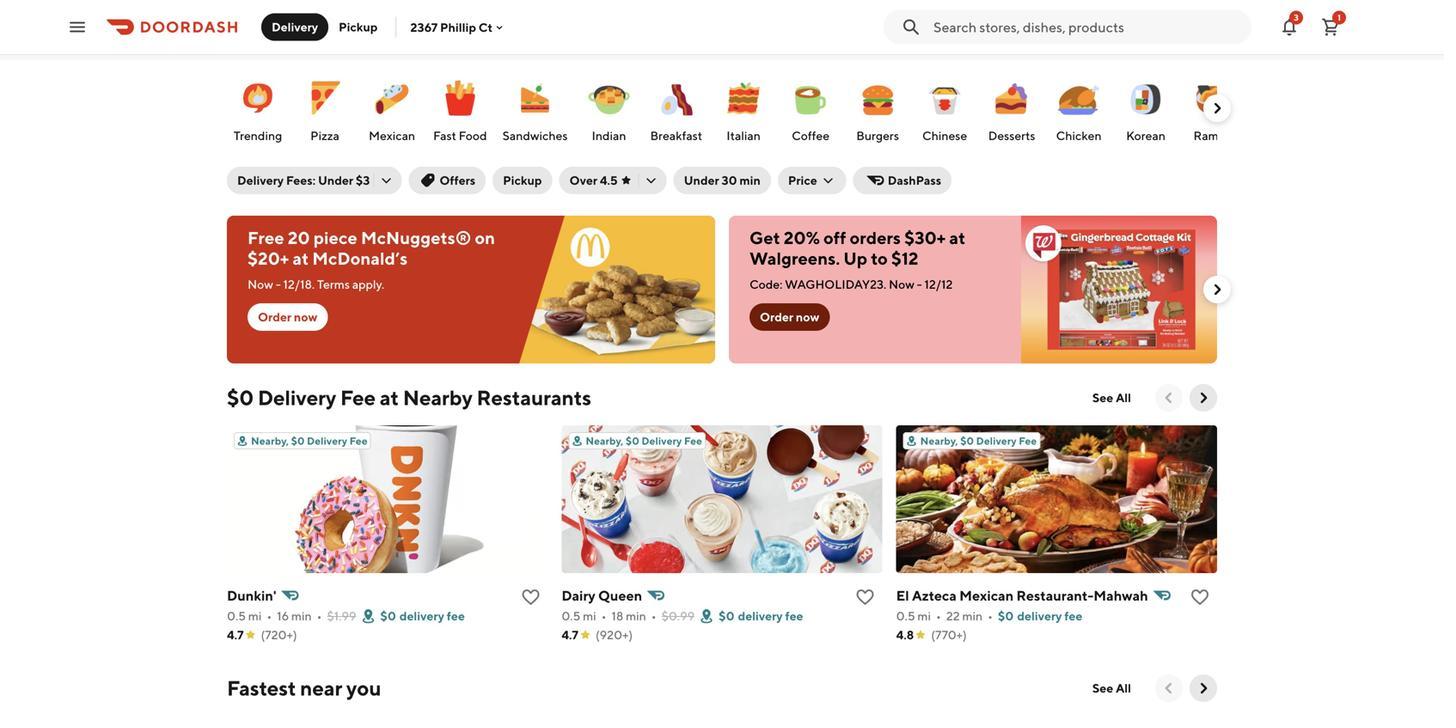 Task type: locate. For each thing, give the bounding box(es) containing it.
0.5 down dairy
[[562, 609, 581, 623]]

see left previous button of carousel icon in the right of the page
[[1093, 681, 1114, 696]]

nearby, for dunkin'
[[251, 435, 289, 447]]

• left 16
[[267, 609, 272, 623]]

mahwah
[[1094, 588, 1149, 604]]

2 vertical spatial at
[[380, 386, 399, 410]]

nearby, $0 delivery fee for dairy queen
[[586, 435, 702, 447]]

order now button
[[248, 304, 328, 331], [750, 304, 830, 331]]

3 mi from the left
[[918, 609, 931, 623]]

1 horizontal spatial mexican
[[960, 588, 1014, 604]]

order now down code:
[[760, 310, 820, 324]]

all left previous button of carousel icon in the right of the page
[[1116, 681, 1132, 696]]

1 horizontal spatial order now
[[760, 310, 820, 324]]

1 see all link from the top
[[1082, 384, 1142, 412]]

1 order from the left
[[258, 310, 292, 324]]

3 fee from the left
[[1065, 609, 1083, 623]]

5 • from the left
[[936, 609, 941, 623]]

0 horizontal spatial order now
[[258, 310, 318, 324]]

get
[[750, 228, 780, 248]]

0 vertical spatial see
[[1093, 391, 1114, 405]]

1 horizontal spatial fee
[[785, 609, 804, 623]]

2 nearby, from the left
[[586, 435, 624, 447]]

0 horizontal spatial -
[[276, 277, 281, 291]]

0 vertical spatial pickup
[[339, 20, 378, 34]]

mexican left fast
[[369, 129, 415, 143]]

• right 22
[[988, 609, 993, 623]]

1 $0 delivery fee from the left
[[380, 609, 465, 623]]

1 vertical spatial see all link
[[1082, 675, 1142, 702]]

dashpass
[[888, 173, 942, 187]]

30
[[722, 173, 737, 187]]

nearby, $0 delivery fee
[[251, 435, 368, 447], [586, 435, 702, 447], [921, 435, 1037, 447]]

now for at
[[294, 310, 318, 324]]

1 delivery from the left
[[400, 609, 444, 623]]

1 fee from the left
[[447, 609, 465, 623]]

1 see all from the top
[[1093, 391, 1132, 405]]

2 order now from the left
[[760, 310, 820, 324]]

mcnuggetsⓡ
[[361, 228, 471, 248]]

off
[[824, 228, 846, 248]]

2 order now button from the left
[[750, 304, 830, 331]]

1 order now button from the left
[[248, 304, 328, 331]]

order
[[258, 310, 292, 324], [760, 310, 794, 324]]

0 horizontal spatial $0 delivery fee
[[380, 609, 465, 623]]

all for fastest near you
[[1116, 681, 1132, 696]]

2 see all from the top
[[1093, 681, 1132, 696]]

$3
[[356, 173, 370, 187]]

nearby, $0 delivery fee for el azteca mexican restaurant-mahwah
[[921, 435, 1037, 447]]

1 vertical spatial all
[[1116, 681, 1132, 696]]

• left the $0.99
[[652, 609, 657, 623]]

2 order from the left
[[760, 310, 794, 324]]

1 horizontal spatial click to add this store to your saved list image
[[855, 587, 876, 608]]

2 - from the left
[[917, 277, 922, 291]]

0 horizontal spatial 0.5
[[227, 609, 246, 623]]

1 all from the top
[[1116, 391, 1132, 405]]

open menu image
[[67, 17, 88, 37]]

1
[[1338, 12, 1341, 22]]

see all link for $0 delivery fee at nearby restaurants
[[1082, 384, 1142, 412]]

2 mi from the left
[[583, 609, 596, 623]]

2 horizontal spatial fee
[[1065, 609, 1083, 623]]

$0 delivery fee right the $0.99
[[719, 609, 804, 623]]

see all link left previous button of carousel icon in the right of the page
[[1082, 675, 1142, 702]]

0 horizontal spatial nearby,
[[251, 435, 289, 447]]

orders
[[850, 228, 901, 248]]

offers
[[1053, 16, 1087, 30], [440, 173, 476, 187]]

1 horizontal spatial 4.7
[[562, 628, 579, 642]]

price
[[788, 173, 817, 187]]

mi for dunkin'
[[248, 609, 262, 623]]

1 horizontal spatial nearby, $0 delivery fee
[[586, 435, 702, 447]]

1 horizontal spatial $0 delivery fee
[[719, 609, 804, 623]]

pickup button left grocery icon
[[328, 13, 388, 41]]

italian
[[727, 129, 761, 143]]

1 - from the left
[[276, 277, 281, 291]]

2 fee from the left
[[785, 609, 804, 623]]

• left 18
[[602, 609, 607, 623]]

delivery inside delivery 'button'
[[272, 20, 318, 34]]

3 0.5 from the left
[[896, 609, 915, 623]]

click to add this store to your saved list image
[[520, 587, 541, 608], [855, 587, 876, 608], [1190, 587, 1211, 608]]

2 horizontal spatial nearby,
[[921, 435, 958, 447]]

2 all from the top
[[1116, 681, 1132, 696]]

1 nearby, $0 delivery fee from the left
[[251, 435, 368, 447]]

retail image
[[1122, 3, 1163, 44]]

now down $20+
[[248, 277, 273, 291]]

now down the "$12"
[[889, 277, 915, 291]]

order now button down code:
[[750, 304, 830, 331]]

2 now from the left
[[796, 310, 820, 324]]

1 horizontal spatial order now button
[[750, 304, 830, 331]]

fast
[[433, 129, 456, 143]]

3 click to add this store to your saved list image from the left
[[1190, 587, 1211, 608]]

pickup button
[[328, 13, 388, 41], [493, 167, 552, 194]]

1 horizontal spatial delivery
[[738, 609, 783, 623]]

offers right offers icon
[[1053, 16, 1087, 30]]

0 horizontal spatial mi
[[248, 609, 262, 623]]

0.5 mi • 22 min • $0 delivery fee
[[896, 609, 1083, 623]]

see all left previous button of carousel image
[[1093, 391, 1132, 405]]

up
[[844, 248, 868, 269]]

now
[[294, 310, 318, 324], [796, 310, 820, 324]]

1 horizontal spatial under
[[684, 173, 719, 187]]

min
[[740, 173, 761, 187], [291, 609, 312, 623], [626, 609, 646, 623], [963, 609, 983, 623]]

fast food
[[433, 129, 487, 143]]

under
[[318, 173, 353, 187], [684, 173, 719, 187]]

min for dairy queen
[[626, 609, 646, 623]]

1 horizontal spatial now
[[796, 310, 820, 324]]

pickup button down sandwiches
[[493, 167, 552, 194]]

click to add this store to your saved list image left el
[[855, 587, 876, 608]]

0 horizontal spatial delivery
[[400, 609, 444, 623]]

trending link
[[229, 69, 287, 148]]

pickup left grocery icon
[[339, 20, 378, 34]]

4.5
[[600, 173, 618, 187]]

0.5 up 4.8
[[896, 609, 915, 623]]

1 nearby, from the left
[[251, 435, 289, 447]]

2 under from the left
[[684, 173, 719, 187]]

under left $3
[[318, 173, 353, 187]]

previous button of carousel image
[[1161, 389, 1178, 407]]

(770+)
[[931, 628, 967, 642]]

(920+)
[[596, 628, 633, 642]]

now down wagholiday23.
[[796, 310, 820, 324]]

min right 30
[[740, 173, 761, 187]]

delivery right $1.99
[[400, 609, 444, 623]]

now down '12/18. terms'
[[294, 310, 318, 324]]

convenience
[[282, 16, 355, 30]]

2 horizontal spatial delivery
[[1017, 609, 1062, 623]]

now for walgreens.
[[796, 310, 820, 324]]

1 vertical spatial next button of carousel image
[[1209, 281, 1226, 298]]

$0 delivery fee
[[380, 609, 465, 623], [719, 609, 804, 623]]

0 horizontal spatial at
[[293, 248, 309, 269]]

20%
[[784, 228, 820, 248]]

2 nearby, $0 delivery fee from the left
[[586, 435, 702, 447]]

order now down '12/18. terms'
[[258, 310, 318, 324]]

1 horizontal spatial mi
[[583, 609, 596, 623]]

1 vertical spatial see all
[[1093, 681, 1132, 696]]

3 nearby, from the left
[[921, 435, 958, 447]]

order down code:
[[760, 310, 794, 324]]

• left 22
[[936, 609, 941, 623]]

1 button
[[1314, 10, 1348, 44]]

1 4.7 from the left
[[227, 628, 244, 642]]

- inside get 20% off orders $30+ at walgreens. up to $12 code: wagholiday23. now - 12/12
[[917, 277, 922, 291]]

2 0.5 from the left
[[562, 609, 581, 623]]

next button of carousel image
[[1209, 100, 1226, 117], [1209, 281, 1226, 298], [1195, 389, 1212, 407]]

at inside get 20% off orders $30+ at walgreens. up to $12 code: wagholiday23. now - 12/12
[[950, 228, 966, 248]]

- left 12/12
[[917, 277, 922, 291]]

3 delivery from the left
[[1017, 609, 1062, 623]]

2 horizontal spatial nearby, $0 delivery fee
[[921, 435, 1037, 447]]

grocery
[[434, 16, 478, 30]]

0 horizontal spatial under
[[318, 173, 353, 187]]

order down '12/18. terms'
[[258, 310, 292, 324]]

1 see from the top
[[1093, 391, 1114, 405]]

click to add this store to your saved list image right mahwah
[[1190, 587, 1211, 608]]

4.7 down dunkin'
[[227, 628, 244, 642]]

2 horizontal spatial mi
[[918, 609, 931, 623]]

1 now from the left
[[294, 310, 318, 324]]

•
[[267, 609, 272, 623], [317, 609, 322, 623], [602, 609, 607, 623], [652, 609, 657, 623], [936, 609, 941, 623], [988, 609, 993, 623]]

food
[[459, 129, 487, 143]]

under left 30
[[684, 173, 719, 187]]

see all link left previous button of carousel image
[[1082, 384, 1142, 412]]

2 click to add this store to your saved list image from the left
[[855, 587, 876, 608]]

0 horizontal spatial mexican
[[369, 129, 415, 143]]

min right 16
[[291, 609, 312, 623]]

restaurants
[[477, 386, 591, 410]]

all
[[1116, 391, 1132, 405], [1116, 681, 1132, 696]]

2 horizontal spatial 0.5
[[896, 609, 915, 623]]

1 horizontal spatial 0.5
[[562, 609, 581, 623]]

all for $0 delivery fee at nearby restaurants
[[1116, 391, 1132, 405]]

0 vertical spatial next button of carousel image
[[1209, 100, 1226, 117]]

1 vertical spatial at
[[293, 248, 309, 269]]

min right 22
[[963, 609, 983, 623]]

1 under from the left
[[318, 173, 353, 187]]

0 horizontal spatial now
[[294, 310, 318, 324]]

2 horizontal spatial click to add this store to your saved list image
[[1190, 587, 1211, 608]]

$0 delivery fee at nearby restaurants
[[227, 386, 591, 410]]

pickup down sandwiches
[[503, 173, 542, 187]]

2 $0 delivery fee from the left
[[719, 609, 804, 623]]

0 horizontal spatial click to add this store to your saved list image
[[520, 587, 541, 608]]

mi
[[248, 609, 262, 623], [583, 609, 596, 623], [918, 609, 931, 623]]

desserts
[[989, 129, 1036, 143]]

1 0.5 from the left
[[227, 609, 246, 623]]

0 horizontal spatial 4.7
[[227, 628, 244, 642]]

grocery link
[[382, 1, 488, 46]]

1 now from the left
[[248, 277, 273, 291]]

• left $1.99
[[317, 609, 322, 623]]

0 vertical spatial see all
[[1093, 391, 1132, 405]]

min right 18
[[626, 609, 646, 623]]

free
[[248, 228, 284, 248]]

$0 delivery fee for dairy queen
[[719, 609, 804, 623]]

1 vertical spatial offers
[[440, 173, 476, 187]]

mexican up 0.5 mi • 22 min • $0 delivery fee
[[960, 588, 1014, 604]]

1 horizontal spatial now
[[889, 277, 915, 291]]

convenience link
[[230, 1, 365, 46]]

$0.99
[[662, 609, 695, 623]]

all left previous button of carousel image
[[1116, 391, 1132, 405]]

0 horizontal spatial nearby, $0 delivery fee
[[251, 435, 368, 447]]

at left the nearby at bottom left
[[380, 386, 399, 410]]

0 horizontal spatial order now button
[[248, 304, 328, 331]]

1 horizontal spatial offers
[[1053, 16, 1087, 30]]

2 see all link from the top
[[1082, 675, 1142, 702]]

at down 20
[[293, 248, 309, 269]]

3 nearby, $0 delivery fee from the left
[[921, 435, 1037, 447]]

delivery right the $0.99
[[738, 609, 783, 623]]

- down $20+
[[276, 277, 281, 291]]

pets
[[949, 16, 974, 30]]

0 vertical spatial at
[[950, 228, 966, 248]]

1 horizontal spatial -
[[917, 277, 922, 291]]

0 horizontal spatial order
[[258, 310, 292, 324]]

burgers
[[857, 129, 899, 143]]

$0 delivery fee right $1.99
[[380, 609, 465, 623]]

mi down dunkin'
[[248, 609, 262, 623]]

offers down 'fast food'
[[440, 173, 476, 187]]

2 delivery from the left
[[738, 609, 783, 623]]

fee for dairy queen
[[684, 435, 702, 447]]

0 vertical spatial see all link
[[1082, 384, 1142, 412]]

over
[[570, 173, 598, 187]]

fee for dairy queen
[[785, 609, 804, 623]]

2 see from the top
[[1093, 681, 1114, 696]]

4.7
[[227, 628, 244, 642], [562, 628, 579, 642]]

at
[[950, 228, 966, 248], [293, 248, 309, 269], [380, 386, 399, 410]]

see all link
[[1082, 384, 1142, 412], [1082, 675, 1142, 702]]

0 horizontal spatial fee
[[447, 609, 465, 623]]

pizza
[[311, 129, 340, 143]]

0.5 down dunkin'
[[227, 609, 246, 623]]

20
[[288, 228, 310, 248]]

nearby,
[[251, 435, 289, 447], [586, 435, 624, 447], [921, 435, 958, 447]]

at inside free 20 piece mcnuggetsⓡ on $20+ at mcdonald's now - 12/18. terms apply.
[[293, 248, 309, 269]]

1 horizontal spatial order
[[760, 310, 794, 324]]

0 vertical spatial all
[[1116, 391, 1132, 405]]

offers link
[[1001, 1, 1098, 46]]

0 horizontal spatial offers
[[440, 173, 476, 187]]

2 horizontal spatial at
[[950, 228, 966, 248]]

click to add this store to your saved list image for dairy
[[855, 587, 876, 608]]

1 vertical spatial pickup button
[[493, 167, 552, 194]]

delivery down restaurant-
[[1017, 609, 1062, 623]]

pets image
[[904, 3, 946, 44]]

$0
[[227, 386, 254, 410], [291, 435, 305, 447], [626, 435, 640, 447], [961, 435, 974, 447], [380, 609, 396, 623], [719, 609, 735, 623], [998, 609, 1014, 623]]

walgreens.
[[750, 248, 840, 269]]

mi down dairy
[[583, 609, 596, 623]]

delivery for dairy queen
[[738, 609, 783, 623]]

order now button down '12/18. terms'
[[248, 304, 328, 331]]

grocery image
[[389, 3, 430, 44]]

see left previous button of carousel image
[[1093, 391, 1114, 405]]

1 horizontal spatial at
[[380, 386, 399, 410]]

el azteca mexican restaurant-mahwah
[[896, 588, 1149, 604]]

mi down the azteca
[[918, 609, 931, 623]]

fee for dunkin'
[[447, 609, 465, 623]]

1 vertical spatial pickup
[[503, 173, 542, 187]]

1 order now from the left
[[258, 310, 318, 324]]

delivery
[[400, 609, 444, 623], [738, 609, 783, 623], [1017, 609, 1062, 623]]

see all left previous button of carousel icon in the right of the page
[[1093, 681, 1132, 696]]

previous button of carousel image
[[1161, 680, 1178, 697]]

1 vertical spatial see
[[1093, 681, 1114, 696]]

1 vertical spatial mexican
[[960, 588, 1014, 604]]

0.5
[[227, 609, 246, 623], [562, 609, 581, 623], [896, 609, 915, 623]]

at right the $30+
[[950, 228, 966, 248]]

2 now from the left
[[889, 277, 915, 291]]

0 horizontal spatial now
[[248, 277, 273, 291]]

2 4.7 from the left
[[562, 628, 579, 642]]

near
[[300, 676, 342, 701]]

click to add this store to your saved list image left dairy
[[520, 587, 541, 608]]

price button
[[778, 167, 847, 194]]

fee
[[447, 609, 465, 623], [785, 609, 804, 623], [1065, 609, 1083, 623]]

1 horizontal spatial nearby,
[[586, 435, 624, 447]]

2 vertical spatial next button of carousel image
[[1195, 389, 1212, 407]]

1 mi from the left
[[248, 609, 262, 623]]

fee
[[340, 386, 376, 410], [350, 435, 368, 447], [684, 435, 702, 447], [1019, 435, 1037, 447]]

0 vertical spatial pickup button
[[328, 13, 388, 41]]

-
[[276, 277, 281, 291], [917, 277, 922, 291]]

4.7 down dairy
[[562, 628, 579, 642]]

get 20% off orders $30+ at walgreens. up to $12 code: wagholiday23. now - 12/12
[[750, 228, 966, 291]]



Task type: vqa. For each thing, say whether or not it's contained in the screenshot.
2. Shipping at the top of page
no



Task type: describe. For each thing, give the bounding box(es) containing it.
delivery for dunkin'
[[400, 609, 444, 623]]

over 4.5
[[570, 173, 618, 187]]

fastest near you
[[227, 676, 381, 701]]

$12
[[892, 248, 919, 269]]

order now button for walgreens.
[[750, 304, 830, 331]]

fastest near you link
[[227, 675, 381, 702]]

under 30 min button
[[674, 167, 771, 194]]

ct
[[479, 20, 493, 34]]

offers inside button
[[440, 173, 476, 187]]

dairy queen
[[562, 588, 642, 604]]

nearby
[[403, 386, 473, 410]]

$30+
[[905, 228, 946, 248]]

phillip
[[440, 20, 476, 34]]

6 • from the left
[[988, 609, 993, 623]]

order now for at
[[258, 310, 318, 324]]

1 horizontal spatial pickup
[[503, 173, 542, 187]]

nearby, for dairy queen
[[586, 435, 624, 447]]

0.5 mi • 18 min •
[[562, 609, 657, 623]]

next button of carousel image
[[1195, 680, 1212, 697]]

nearby, for el azteca mexican restaurant-mahwah
[[921, 435, 958, 447]]

0.5 for el azteca mexican restaurant-mahwah
[[896, 609, 915, 623]]

dashpass button
[[854, 167, 952, 194]]

notification bell image
[[1279, 17, 1300, 37]]

to
[[871, 248, 888, 269]]

1 horizontal spatial pickup button
[[493, 167, 552, 194]]

free 20 piece mcnuggetsⓡ on $20+ at mcdonald's now - 12/18. terms apply.
[[248, 228, 495, 291]]

4.7 for dairy queen
[[562, 628, 579, 642]]

3
[[1294, 12, 1299, 22]]

azteca
[[912, 588, 957, 604]]

min for dunkin'
[[291, 609, 312, 623]]

- inside free 20 piece mcnuggetsⓡ on $20+ at mcdonald's now - 12/18. terms apply.
[[276, 277, 281, 291]]

$0 delivery fee at nearby restaurants link
[[227, 384, 591, 412]]

indian
[[592, 129, 626, 143]]

see all link for fastest near you
[[1082, 675, 1142, 702]]

0 vertical spatial mexican
[[369, 129, 415, 143]]

convenience image
[[237, 3, 279, 44]]

nearby, $0 delivery fee for dunkin'
[[251, 435, 368, 447]]

under inside button
[[684, 173, 719, 187]]

see all for $0 delivery fee at nearby restaurants
[[1093, 391, 1132, 405]]

$0 delivery fee for dunkin'
[[380, 609, 465, 623]]

on
[[475, 228, 495, 248]]

click to add this store to your saved list image for el
[[1190, 587, 1211, 608]]

delivery inside $0 delivery fee at nearby restaurants link
[[258, 386, 336, 410]]

sandwiches
[[503, 129, 568, 143]]

see all for fastest near you
[[1093, 681, 1132, 696]]

(720+)
[[261, 628, 297, 642]]

now inside free 20 piece mcnuggetsⓡ on $20+ at mcdonald's now - 12/18. terms apply.
[[248, 277, 273, 291]]

fees:
[[286, 173, 316, 187]]

0.5 for dunkin'
[[227, 609, 246, 623]]

$1.99
[[327, 609, 356, 623]]

12/18. terms
[[283, 277, 350, 291]]

2367
[[410, 20, 438, 34]]

order for at
[[258, 310, 292, 324]]

4.8
[[896, 628, 914, 642]]

dunkin'
[[227, 588, 277, 604]]

chinese
[[923, 129, 967, 143]]

mcdonald's
[[312, 248, 408, 269]]

see for fastest near you
[[1093, 681, 1114, 696]]

coffee
[[792, 129, 830, 143]]

3 • from the left
[[602, 609, 607, 623]]

0.5 for dairy queen
[[562, 609, 581, 623]]

1 • from the left
[[267, 609, 272, 623]]

see for $0 delivery fee at nearby restaurants
[[1093, 391, 1114, 405]]

0 horizontal spatial pickup button
[[328, 13, 388, 41]]

order now button for at
[[248, 304, 328, 331]]

18
[[612, 609, 624, 623]]

at inside $0 delivery fee at nearby restaurants link
[[380, 386, 399, 410]]

breakfast
[[650, 129, 703, 143]]

4 • from the left
[[652, 609, 657, 623]]

mi for el azteca mexican restaurant-mahwah
[[918, 609, 931, 623]]

korean
[[1127, 129, 1166, 143]]

code:
[[750, 277, 783, 291]]

2367 phillip ct button
[[410, 20, 506, 34]]

queen
[[598, 588, 642, 604]]

min inside button
[[740, 173, 761, 187]]

16
[[277, 609, 289, 623]]

dairy
[[562, 588, 596, 604]]

delivery button
[[261, 13, 328, 41]]

under 30 min
[[684, 173, 761, 187]]

2 • from the left
[[317, 609, 322, 623]]

1 click to add this store to your saved list image from the left
[[520, 587, 541, 608]]

order now for walgreens.
[[760, 310, 820, 324]]

2 items, open order cart image
[[1321, 17, 1341, 37]]

restaurant-
[[1017, 588, 1094, 604]]

order for walgreens.
[[760, 310, 794, 324]]

mi for dairy queen
[[583, 609, 596, 623]]

offers button
[[409, 167, 486, 194]]

pets link
[[898, 1, 984, 46]]

0.5 mi • 16 min •
[[227, 609, 322, 623]]

12/12
[[925, 277, 953, 291]]

Store search: begin typing to search for stores available on DoorDash text field
[[934, 18, 1242, 37]]

0 horizontal spatial pickup
[[339, 20, 378, 34]]

ramen
[[1194, 129, 1233, 143]]

offers image
[[1008, 3, 1049, 44]]

over 4.5 button
[[559, 167, 667, 194]]

$20+
[[248, 248, 289, 269]]

2367 phillip ct
[[410, 20, 493, 34]]

piece
[[314, 228, 358, 248]]

0 vertical spatial offers
[[1053, 16, 1087, 30]]

el
[[896, 588, 909, 604]]

fee for el azteca mexican restaurant-mahwah
[[1019, 435, 1037, 447]]

delivery fees: under $3
[[237, 173, 370, 187]]

now inside get 20% off orders $30+ at walgreens. up to $12 code: wagholiday23. now - 12/12
[[889, 277, 915, 291]]

4.7 for dunkin'
[[227, 628, 244, 642]]

apply.
[[352, 277, 384, 291]]

trending
[[234, 129, 282, 143]]

fastest
[[227, 676, 296, 701]]

chicken
[[1056, 129, 1102, 143]]

wagholiday23.
[[785, 277, 887, 291]]

22
[[947, 609, 960, 623]]

min for el azteca mexican restaurant-mahwah
[[963, 609, 983, 623]]

fee for dunkin'
[[350, 435, 368, 447]]

you
[[346, 676, 381, 701]]



